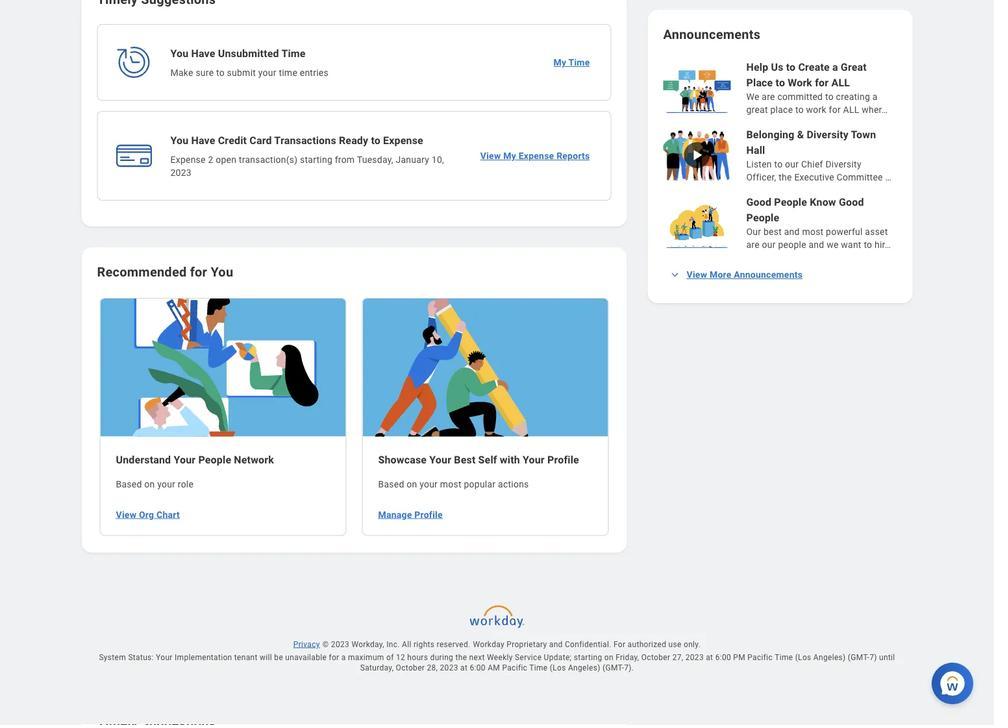 Task type: describe. For each thing, give the bounding box(es) containing it.
friday,
[[616, 653, 639, 662]]

help us to create a great place to work for all we are committed to creating a great place to work for all wher …
[[746, 61, 888, 115]]

to up work
[[825, 92, 834, 102]]

committed
[[777, 92, 823, 102]]

&
[[797, 129, 804, 141]]

powerful
[[826, 227, 863, 237]]

role
[[178, 480, 194, 490]]

to right sure
[[216, 68, 225, 78]]

creating
[[836, 92, 870, 102]]

2023 inside expense 2 open transaction(s) starting from tuesday, january 10, 2023
[[170, 168, 191, 178]]

view org chart
[[116, 510, 180, 520]]

proprietary
[[507, 640, 547, 649]]

our
[[746, 227, 761, 237]]

0 vertical spatial people
[[774, 196, 807, 208]]

view my expense reports
[[480, 151, 590, 162]]

time inside "button"
[[568, 57, 590, 68]]

0 horizontal spatial october
[[396, 664, 425, 673]]

media play image
[[689, 148, 705, 163]]

entries
[[300, 68, 328, 78]]

tuesday,
[[357, 155, 393, 165]]

recommended for you list
[[92, 297, 617, 538]]

network
[[234, 454, 274, 467]]

0 vertical spatial announcements
[[663, 27, 761, 42]]

understand your people network
[[116, 454, 274, 467]]

privacy link
[[292, 640, 321, 650]]

on for understand
[[144, 480, 155, 490]]

will
[[260, 653, 272, 662]]

2 vertical spatial you
[[211, 265, 233, 280]]

best
[[764, 227, 782, 237]]

for inside privacy © 2023 workday, inc. all rights reserved. workday proprietary and confidential. for authorized use only. system status: your implementation tenant will be unavailable for a maximum of 12 hours during the next weekly service update; starting on friday, october 27, 2023 at 6:00 pm pacific time (los angeles) (gmt-7) until saturday, october 28, 2023 at 6:00 am pacific time (los angeles) (gmt-7).
[[329, 653, 339, 662]]

privacy
[[293, 640, 320, 649]]

unavailable
[[285, 653, 327, 662]]

view more announcements
[[687, 270, 803, 280]]

asset
[[865, 227, 888, 237]]

for down create
[[815, 77, 829, 89]]

chevron down small image
[[668, 268, 681, 281]]

showcase
[[378, 454, 427, 467]]

want
[[841, 240, 861, 250]]

chart
[[156, 510, 180, 520]]

credit
[[218, 134, 247, 147]]

executive
[[794, 172, 834, 183]]

know
[[810, 196, 836, 208]]

great
[[841, 61, 867, 73]]

status:
[[128, 653, 154, 662]]

help
[[746, 61, 768, 73]]

1 good from the left
[[746, 196, 771, 208]]

1 vertical spatial (los
[[550, 664, 566, 673]]

0 vertical spatial (los
[[795, 653, 811, 662]]

to up tuesday,
[[371, 134, 380, 147]]

… inside good people know good people our best and most powerful asset are our people and we want to hir …
[[885, 240, 891, 250]]

rights
[[414, 640, 435, 649]]

system
[[99, 653, 126, 662]]

my time button
[[548, 50, 595, 76]]

1 vertical spatial angeles)
[[568, 664, 600, 673]]

to right us
[[786, 61, 796, 73]]

us
[[771, 61, 783, 73]]

transactions
[[274, 134, 336, 147]]

place
[[746, 77, 773, 89]]

12
[[396, 653, 405, 662]]

announcements element
[[663, 59, 897, 252]]

manage profile
[[378, 510, 443, 520]]

wher
[[862, 105, 882, 115]]

expense 2 open transaction(s) starting from tuesday, january 10, 2023
[[170, 155, 444, 178]]

view for you have credit card transactions ready to expense
[[480, 151, 501, 162]]

january
[[396, 155, 429, 165]]

the inside privacy © 2023 workday, inc. all rights reserved. workday proprietary and confidential. for authorized use only. system status: your implementation tenant will be unavailable for a maximum of 12 hours during the next weekly service update; starting on friday, october 27, 2023 at 6:00 pm pacific time (los angeles) (gmt-7) until saturday, october 28, 2023 at 6:00 am pacific time (los angeles) (gmt-7).
[[455, 653, 467, 662]]

based for understand your people network
[[116, 480, 142, 490]]

you for you have unsubmitted time
[[170, 47, 189, 60]]

0 horizontal spatial 6:00
[[470, 664, 486, 673]]

your up role
[[174, 454, 196, 467]]

all
[[402, 640, 411, 649]]

0 vertical spatial 6:00
[[715, 653, 731, 662]]

manage
[[378, 510, 412, 520]]

28,
[[427, 664, 438, 673]]

hir
[[875, 240, 885, 250]]

tenant
[[234, 653, 258, 662]]

privacy © 2023 workday, inc. all rights reserved. workday proprietary and confidential. for authorized use only. system status: your implementation tenant will be unavailable for a maximum of 12 hours during the next weekly service update; starting on friday, october 27, 2023 at 6:00 pm pacific time (los angeles) (gmt-7) until saturday, october 28, 2023 at 6:00 am pacific time (los angeles) (gmt-7).
[[99, 640, 895, 673]]

are inside the help us to create a great place to work for all we are committed to creating a great place to work for all wher …
[[762, 92, 775, 102]]

actions
[[498, 480, 529, 490]]

ready
[[339, 134, 368, 147]]

7)
[[870, 653, 877, 662]]

based on your most popular actions
[[378, 480, 529, 490]]

great
[[746, 105, 768, 115]]

to down committed
[[795, 105, 804, 115]]

announcements inside button
[[734, 270, 803, 280]]

to inside good people know good people our best and most powerful asset are our people and we want to hir …
[[864, 240, 872, 250]]

update;
[[544, 653, 572, 662]]

expense inside "button"
[[519, 151, 554, 162]]

for right recommended
[[190, 265, 207, 280]]

the inside belonging & diversity town hall listen to our chief diversity officer, the executive committee …
[[779, 172, 792, 183]]

hours
[[407, 653, 428, 662]]

until
[[879, 653, 895, 662]]

starting inside privacy © 2023 workday, inc. all rights reserved. workday proprietary and confidential. for authorized use only. system status: your implementation tenant will be unavailable for a maximum of 12 hours during the next weekly service update; starting on friday, october 27, 2023 at 6:00 pm pacific time (los angeles) (gmt-7) until saturday, october 28, 2023 at 6:00 am pacific time (los angeles) (gmt-7).
[[574, 653, 602, 662]]

open
[[216, 155, 236, 165]]

place
[[770, 105, 793, 115]]

popular
[[464, 480, 496, 490]]

we
[[827, 240, 839, 250]]

… inside the help us to create a great place to work for all we are committed to creating a great place to work for all wher …
[[882, 105, 888, 115]]

1 horizontal spatial expense
[[383, 134, 423, 147]]

0 vertical spatial angeles)
[[813, 653, 846, 662]]

your inside privacy © 2023 workday, inc. all rights reserved. workday proprietary and confidential. for authorized use only. system status: your implementation tenant will be unavailable for a maximum of 12 hours during the next weekly service update; starting on friday, october 27, 2023 at 6:00 pm pacific time (los angeles) (gmt-7) until saturday, october 28, 2023 at 6:00 am pacific time (los angeles) (gmt-7).
[[156, 653, 173, 662]]

1 horizontal spatial a
[[832, 61, 838, 73]]

inc.
[[386, 640, 400, 649]]

0 vertical spatial and
[[784, 227, 800, 237]]

reports
[[557, 151, 590, 162]]

to down us
[[776, 77, 785, 89]]

2 horizontal spatial and
[[809, 240, 824, 250]]

understand
[[116, 454, 171, 467]]

0 vertical spatial october
[[641, 653, 670, 662]]

implementation
[[175, 653, 232, 662]]

be
[[274, 653, 283, 662]]

submit
[[227, 68, 256, 78]]

chief
[[801, 159, 823, 170]]

view inside button
[[687, 270, 707, 280]]



Task type: vqa. For each thing, say whether or not it's contained in the screenshot.
the rightmost "October"
yes



Task type: locate. For each thing, give the bounding box(es) containing it.
pacific right pm
[[748, 653, 773, 662]]

1 vertical spatial profile
[[414, 510, 443, 520]]

people inside 'recommended for you' list
[[198, 454, 231, 467]]

7).
[[624, 664, 634, 673]]

announcements
[[663, 27, 761, 42], [734, 270, 803, 280]]

on inside privacy © 2023 workday, inc. all rights reserved. workday proprietary and confidential. for authorized use only. system status: your implementation tenant will be unavailable for a maximum of 12 hours during the next weekly service update; starting on friday, october 27, 2023 at 6:00 pm pacific time (los angeles) (gmt-7) until saturday, october 28, 2023 at 6:00 am pacific time (los angeles) (gmt-7).
[[604, 653, 614, 662]]

create
[[798, 61, 830, 73]]

all down the creating
[[843, 105, 859, 115]]

most down best
[[440, 480, 462, 490]]

expense left 2
[[170, 155, 206, 165]]

1 horizontal spatial (gmt-
[[848, 653, 870, 662]]

a
[[832, 61, 838, 73], [872, 92, 878, 102], [341, 653, 346, 662]]

expense left reports
[[519, 151, 554, 162]]

1 vertical spatial pacific
[[502, 664, 527, 673]]

based for showcase your best self with your profile
[[378, 480, 404, 490]]

recommended for you
[[97, 265, 233, 280]]

your up manage profile on the left bottom
[[420, 480, 438, 490]]

2 vertical spatial view
[[116, 510, 136, 520]]

good people know good people our best and most powerful asset are our people and we want to hir …
[[746, 196, 891, 250]]

1 based from the left
[[116, 480, 142, 490]]

workday
[[473, 640, 505, 649]]

1 vertical spatial all
[[843, 105, 859, 115]]

2 vertical spatial people
[[198, 454, 231, 467]]

card
[[250, 134, 272, 147]]

to left hir
[[864, 240, 872, 250]]

a left the maximum
[[341, 653, 346, 662]]

0 horizontal spatial our
[[762, 240, 776, 250]]

you
[[170, 47, 189, 60], [170, 134, 189, 147], [211, 265, 233, 280]]

1 vertical spatial …
[[885, 172, 892, 183]]

profile right 'with' at the right
[[547, 454, 579, 467]]

saturday,
[[360, 664, 394, 673]]

your left best
[[429, 454, 451, 467]]

and
[[784, 227, 800, 237], [809, 240, 824, 250], [549, 640, 563, 649]]

our inside good people know good people our best and most powerful asset are our people and we want to hir …
[[762, 240, 776, 250]]

expense inside expense 2 open transaction(s) starting from tuesday, january 10, 2023
[[170, 155, 206, 165]]

0 horizontal spatial (los
[[550, 664, 566, 673]]

0 vertical spatial all
[[831, 77, 850, 89]]

1 horizontal spatial angeles)
[[813, 653, 846, 662]]

0 horizontal spatial starting
[[300, 155, 332, 165]]

are down our at the right top of the page
[[746, 240, 760, 250]]

starting inside expense 2 open transaction(s) starting from tuesday, january 10, 2023
[[300, 155, 332, 165]]

to right listen
[[774, 159, 783, 170]]

you have credit card transactions ready to expense
[[170, 134, 423, 147]]

1 horizontal spatial are
[[762, 92, 775, 102]]

0 vertical spatial my
[[553, 57, 566, 68]]

your right the status:
[[156, 653, 173, 662]]

and up the people at right top
[[784, 227, 800, 237]]

0 vertical spatial starting
[[300, 155, 332, 165]]

the right officer,
[[779, 172, 792, 183]]

1 horizontal spatial most
[[802, 227, 824, 237]]

0 vertical spatial diversity
[[807, 129, 849, 141]]

1 horizontal spatial starting
[[574, 653, 602, 662]]

profile right manage
[[414, 510, 443, 520]]

your
[[258, 68, 276, 78], [157, 480, 175, 490], [420, 480, 438, 490]]

0 horizontal spatial the
[[455, 653, 467, 662]]

are
[[762, 92, 775, 102], [746, 240, 760, 250]]

0 vertical spatial profile
[[547, 454, 579, 467]]

have
[[191, 47, 215, 60], [191, 134, 215, 147]]

at down reserved.
[[460, 664, 468, 673]]

1 vertical spatial view
[[687, 270, 707, 280]]

only.
[[684, 640, 701, 649]]

6:00 left pm
[[715, 653, 731, 662]]

a left great
[[832, 61, 838, 73]]

authorized
[[628, 640, 666, 649]]

people left the network
[[198, 454, 231, 467]]

on down showcase
[[407, 480, 417, 490]]

view inside button
[[116, 510, 136, 520]]

expense up january
[[383, 134, 423, 147]]

a up wher
[[872, 92, 878, 102]]

have up sure
[[191, 47, 215, 60]]

angeles) down confidential.
[[568, 664, 600, 673]]

0 vertical spatial (gmt-
[[848, 653, 870, 662]]

2 vertical spatial …
[[885, 240, 891, 250]]

1 vertical spatial a
[[872, 92, 878, 102]]

(los down update;
[[550, 664, 566, 673]]

diversity right &
[[807, 129, 849, 141]]

officer,
[[746, 172, 776, 183]]

(gmt- down friday,
[[603, 664, 624, 673]]

more
[[710, 270, 732, 280]]

my inside view my expense reports "button"
[[503, 151, 516, 162]]

most up the people at right top
[[802, 227, 824, 237]]

0 horizontal spatial are
[[746, 240, 760, 250]]

unsubmitted
[[218, 47, 279, 60]]

on left friday,
[[604, 653, 614, 662]]

(gmt-
[[848, 653, 870, 662], [603, 664, 624, 673]]

listen
[[746, 159, 772, 170]]

0 vertical spatial pacific
[[748, 653, 773, 662]]

your left role
[[157, 480, 175, 490]]

and up update;
[[549, 640, 563, 649]]

my inside my time "button"
[[553, 57, 566, 68]]

1 vertical spatial announcements
[[734, 270, 803, 280]]

©
[[323, 640, 329, 649]]

view more announcements button
[[663, 262, 810, 288]]

you for you have credit card transactions ready to expense
[[170, 134, 189, 147]]

have for credit
[[191, 134, 215, 147]]

1 horizontal spatial october
[[641, 653, 670, 662]]

2 vertical spatial and
[[549, 640, 563, 649]]

at left pm
[[706, 653, 713, 662]]

all up the creating
[[831, 77, 850, 89]]

on for showcase
[[407, 480, 417, 490]]

2
[[208, 155, 213, 165]]

your for showcase your best self with your profile
[[420, 480, 438, 490]]

service
[[515, 653, 542, 662]]

1 vertical spatial at
[[460, 664, 468, 673]]

org
[[139, 510, 154, 520]]

to inside belonging & diversity town hall listen to our chief diversity officer, the executive committee …
[[774, 159, 783, 170]]

most
[[802, 227, 824, 237], [440, 480, 462, 490]]

0 vertical spatial view
[[480, 151, 501, 162]]

self
[[478, 454, 497, 467]]

time
[[279, 68, 297, 78]]

0 vertical spatial …
[[882, 105, 888, 115]]

profile inside manage profile button
[[414, 510, 443, 520]]

footer containing privacy © 2023 workday, inc. all rights reserved. workday proprietary and confidential. for authorized use only. system status: your implementation tenant will be unavailable for a maximum of 12 hours during the next weekly service update; starting on friday, october 27, 2023 at 6:00 pm pacific time (los angeles) (gmt-7) until saturday, october 28, 2023 at 6:00 am pacific time (los angeles) (gmt-7).
[[61, 600, 933, 725]]

2 have from the top
[[191, 134, 215, 147]]

1 have from the top
[[191, 47, 215, 60]]

0 horizontal spatial my
[[503, 151, 516, 162]]

0 horizontal spatial based
[[116, 480, 142, 490]]

1 horizontal spatial my
[[553, 57, 566, 68]]

2 based from the left
[[378, 480, 404, 490]]

1 vertical spatial people
[[746, 212, 779, 224]]

2 horizontal spatial expense
[[519, 151, 554, 162]]

and left we
[[809, 240, 824, 250]]

view for understand your people network
[[116, 510, 136, 520]]

people up our at the right top of the page
[[746, 212, 779, 224]]

announcements up help
[[663, 27, 761, 42]]

pacific down service
[[502, 664, 527, 673]]

1 vertical spatial the
[[455, 653, 467, 662]]

people
[[778, 240, 806, 250]]

workday,
[[352, 640, 384, 649]]

maximum
[[348, 653, 384, 662]]

1 vertical spatial are
[[746, 240, 760, 250]]

profile
[[547, 454, 579, 467], [414, 510, 443, 520]]

… inside belonging & diversity town hall listen to our chief diversity officer, the executive committee …
[[885, 172, 892, 183]]

october down hours
[[396, 664, 425, 673]]

0 horizontal spatial a
[[341, 653, 346, 662]]

based
[[116, 480, 142, 490], [378, 480, 404, 490]]

footer
[[61, 600, 933, 725]]

6:00
[[715, 653, 731, 662], [470, 664, 486, 673]]

2 good from the left
[[839, 196, 864, 208]]

1 vertical spatial 6:00
[[470, 664, 486, 673]]

(gmt- left the until
[[848, 653, 870, 662]]

1 horizontal spatial good
[[839, 196, 864, 208]]

view right 10,
[[480, 151, 501, 162]]

we
[[746, 92, 759, 102]]

0 horizontal spatial good
[[746, 196, 771, 208]]

1 vertical spatial my
[[503, 151, 516, 162]]

0 vertical spatial are
[[762, 92, 775, 102]]

for down the ©
[[329, 653, 339, 662]]

you have unsubmitted time
[[170, 47, 306, 60]]

belonging & diversity town hall listen to our chief diversity officer, the executive committee …
[[746, 129, 892, 183]]

0 horizontal spatial most
[[440, 480, 462, 490]]

pm
[[733, 653, 745, 662]]

most inside 'recommended for you' list
[[440, 480, 462, 490]]

1 vertical spatial have
[[191, 134, 215, 147]]

(los right pm
[[795, 653, 811, 662]]

view inside "button"
[[480, 151, 501, 162]]

0 horizontal spatial on
[[144, 480, 155, 490]]

0 horizontal spatial angeles)
[[568, 664, 600, 673]]

0 horizontal spatial your
[[157, 480, 175, 490]]

0 horizontal spatial at
[[460, 664, 468, 673]]

most inside good people know good people our best and most powerful asset are our people and we want to hir …
[[802, 227, 824, 237]]

1 horizontal spatial at
[[706, 653, 713, 662]]

all
[[831, 77, 850, 89], [843, 105, 859, 115]]

2 horizontal spatial view
[[687, 270, 707, 280]]

1 vertical spatial starting
[[574, 653, 602, 662]]

for
[[815, 77, 829, 89], [829, 105, 841, 115], [190, 265, 207, 280], [329, 653, 339, 662]]

0 horizontal spatial (gmt-
[[603, 664, 624, 673]]

recommended
[[97, 265, 187, 280]]

use
[[669, 640, 682, 649]]

0 vertical spatial our
[[785, 159, 799, 170]]

work
[[806, 105, 827, 115]]

diversity up committee
[[826, 159, 862, 170]]

based down understand
[[116, 480, 142, 490]]

diversity
[[807, 129, 849, 141], [826, 159, 862, 170]]

pacific
[[748, 653, 773, 662], [502, 664, 527, 673]]

0 horizontal spatial profile
[[414, 510, 443, 520]]

0 horizontal spatial and
[[549, 640, 563, 649]]

1 horizontal spatial (los
[[795, 653, 811, 662]]

1 horizontal spatial 6:00
[[715, 653, 731, 662]]

your left time on the left
[[258, 68, 276, 78]]

0 vertical spatial have
[[191, 47, 215, 60]]

my
[[553, 57, 566, 68], [503, 151, 516, 162]]

our left chief
[[785, 159, 799, 170]]

10,
[[432, 155, 444, 165]]

on down understand
[[144, 480, 155, 490]]

0 vertical spatial most
[[802, 227, 824, 237]]

good down officer,
[[746, 196, 771, 208]]

based on your role
[[116, 480, 194, 490]]

sure
[[196, 68, 214, 78]]

view right chevron down small 'image' on the right
[[687, 270, 707, 280]]

1 vertical spatial october
[[396, 664, 425, 673]]

october down authorized
[[641, 653, 670, 662]]

good down committee
[[839, 196, 864, 208]]

have for unsubmitted
[[191, 47, 215, 60]]

hall
[[746, 144, 765, 156]]

angeles) left 7)
[[813, 653, 846, 662]]

view left org
[[116, 510, 136, 520]]

have up 2
[[191, 134, 215, 147]]

of
[[386, 653, 394, 662]]

your for understand your people network
[[157, 480, 175, 490]]

0 vertical spatial the
[[779, 172, 792, 183]]

committee
[[837, 172, 883, 183]]

0 horizontal spatial expense
[[170, 155, 206, 165]]

1 vertical spatial you
[[170, 134, 189, 147]]

1 vertical spatial most
[[440, 480, 462, 490]]

0 vertical spatial a
[[832, 61, 838, 73]]

weekly
[[487, 653, 513, 662]]

view my expense reports button
[[475, 143, 595, 169]]

2 horizontal spatial a
[[872, 92, 878, 102]]

1 horizontal spatial your
[[258, 68, 276, 78]]

are inside good people know good people our best and most powerful asset are our people and we want to hir …
[[746, 240, 760, 250]]

your right 'with' at the right
[[523, 454, 545, 467]]

1 vertical spatial our
[[762, 240, 776, 250]]

1 horizontal spatial on
[[407, 480, 417, 490]]

people left know in the top of the page
[[774, 196, 807, 208]]

and inside privacy © 2023 workday, inc. all rights reserved. workday proprietary and confidential. for authorized use only. system status: your implementation tenant will be unavailable for a maximum of 12 hours during the next weekly service update; starting on friday, october 27, 2023 at 6:00 pm pacific time (los angeles) (gmt-7) until saturday, october 28, 2023 at 6:00 am pacific time (los angeles) (gmt-7).
[[549, 640, 563, 649]]

to
[[786, 61, 796, 73], [216, 68, 225, 78], [776, 77, 785, 89], [825, 92, 834, 102], [795, 105, 804, 115], [371, 134, 380, 147], [774, 159, 783, 170], [864, 240, 872, 250]]

1 vertical spatial and
[[809, 240, 824, 250]]

good
[[746, 196, 771, 208], [839, 196, 864, 208]]

1 vertical spatial diversity
[[826, 159, 862, 170]]

1 horizontal spatial and
[[784, 227, 800, 237]]

0 vertical spatial you
[[170, 47, 189, 60]]

a inside privacy © 2023 workday, inc. all rights reserved. workday proprietary and confidential. for authorized use only. system status: your implementation tenant will be unavailable for a maximum of 12 hours during the next weekly service update; starting on friday, october 27, 2023 at 6:00 pm pacific time (los angeles) (gmt-7) until saturday, october 28, 2023 at 6:00 am pacific time (los angeles) (gmt-7).
[[341, 653, 346, 662]]

work
[[788, 77, 812, 89]]

based down showcase
[[378, 480, 404, 490]]

for
[[614, 640, 626, 649]]

2 horizontal spatial on
[[604, 653, 614, 662]]

reserved.
[[437, 640, 470, 649]]

2 vertical spatial a
[[341, 653, 346, 662]]

(los
[[795, 653, 811, 662], [550, 664, 566, 673]]

0 horizontal spatial view
[[116, 510, 136, 520]]

for right work
[[829, 105, 841, 115]]

during
[[430, 653, 453, 662]]

our down "best"
[[762, 240, 776, 250]]

transaction(s)
[[239, 155, 298, 165]]

1 horizontal spatial the
[[779, 172, 792, 183]]

starting down confidential.
[[574, 653, 602, 662]]

our inside belonging & diversity town hall listen to our chief diversity officer, the executive committee …
[[785, 159, 799, 170]]

the down reserved.
[[455, 653, 467, 662]]

starting down transactions
[[300, 155, 332, 165]]

6:00 down next
[[470, 664, 486, 673]]

1 horizontal spatial view
[[480, 151, 501, 162]]

0 horizontal spatial pacific
[[502, 664, 527, 673]]

0 vertical spatial at
[[706, 653, 713, 662]]

are right we
[[762, 92, 775, 102]]

2023
[[170, 168, 191, 178], [331, 640, 349, 649], [685, 653, 704, 662], [440, 664, 458, 673]]

announcements down the people at right top
[[734, 270, 803, 280]]

with
[[500, 454, 520, 467]]

next
[[469, 653, 485, 662]]

1 horizontal spatial pacific
[[748, 653, 773, 662]]

view org chart button
[[111, 502, 185, 528]]

1 horizontal spatial profile
[[547, 454, 579, 467]]



